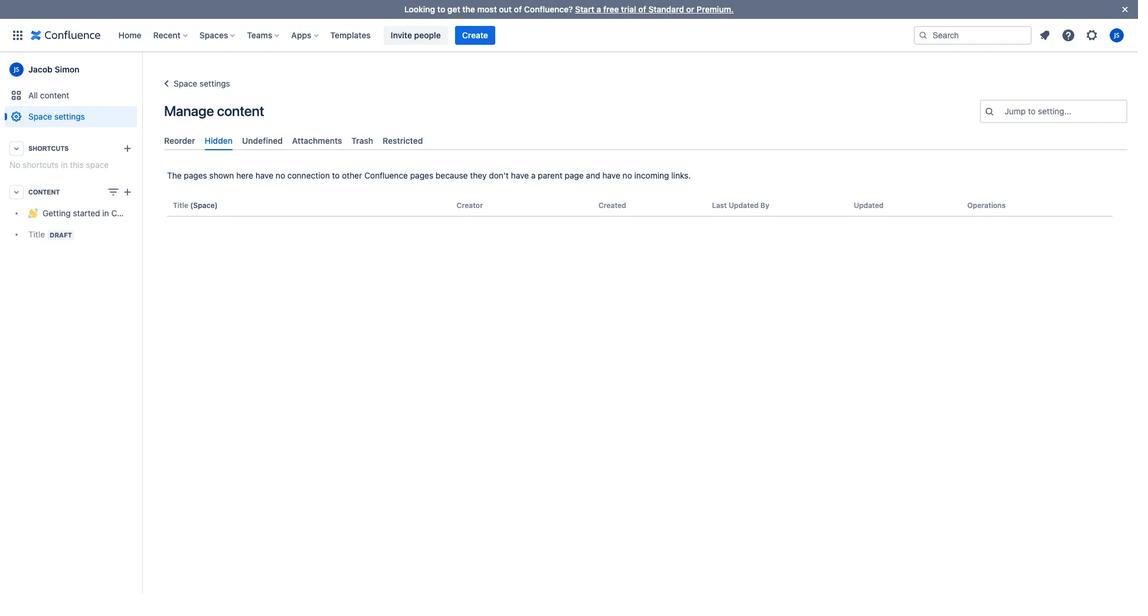 Task type: vqa. For each thing, say whether or not it's contained in the screenshot.
Archive Space
no



Task type: locate. For each thing, give the bounding box(es) containing it.
1 horizontal spatial space settings link
[[159, 77, 230, 91]]

space down all
[[28, 112, 52, 122]]

content inside space element
[[40, 90, 69, 100]]

content button
[[5, 182, 137, 203]]

title for title (space)
[[173, 201, 188, 210]]

2 have from the left
[[511, 171, 529, 181]]

title (space)
[[173, 201, 218, 210]]

space settings link
[[159, 77, 230, 91], [5, 106, 137, 127]]

the
[[462, 4, 475, 14]]

0 horizontal spatial have
[[255, 171, 273, 181]]

restricted link
[[378, 131, 428, 151]]

0 horizontal spatial in
[[61, 160, 68, 170]]

space settings
[[174, 79, 230, 89], [28, 112, 85, 122]]

create
[[462, 30, 488, 40]]

Search settings text field
[[1005, 106, 1007, 117]]

no left incoming
[[623, 171, 632, 181]]

have right and
[[602, 171, 620, 181]]

creator
[[457, 201, 483, 210]]

title left draft
[[28, 230, 45, 240]]

jacob simon link
[[5, 58, 137, 81]]

to
[[437, 4, 445, 14], [1028, 106, 1036, 116], [332, 171, 340, 181]]

2 horizontal spatial to
[[1028, 106, 1036, 116]]

space up manage
[[174, 79, 197, 89]]

shortcuts
[[23, 160, 59, 170]]

0 horizontal spatial space settings
[[28, 112, 85, 122]]

operations
[[967, 201, 1006, 210]]

parent
[[538, 171, 562, 181]]

of right 'trial'
[[638, 4, 646, 14]]

in for shortcuts
[[61, 160, 68, 170]]

1 vertical spatial title
[[28, 230, 45, 240]]

1 horizontal spatial settings
[[200, 79, 230, 89]]

jump
[[1005, 106, 1026, 116]]

0 vertical spatial space settings link
[[159, 77, 230, 91]]

a left the parent
[[531, 171, 536, 181]]

a left the free on the top of page
[[597, 4, 601, 14]]

jump to setting...
[[1005, 106, 1071, 116]]

tree containing getting started in confluence
[[5, 203, 155, 246]]

of
[[514, 4, 522, 14], [638, 4, 646, 14]]

settings up manage content
[[200, 79, 230, 89]]

2 vertical spatial to
[[332, 171, 340, 181]]

to left other
[[332, 171, 340, 181]]

0 vertical spatial content
[[40, 90, 69, 100]]

0 horizontal spatial space settings link
[[5, 106, 137, 127]]

looking to get the most out of confluence? start a free trial of standard or premium.
[[404, 4, 734, 14]]

here
[[236, 171, 253, 181]]

all content link
[[5, 85, 137, 106]]

0 vertical spatial confluence
[[364, 171, 408, 181]]

1 horizontal spatial in
[[102, 209, 109, 219]]

to right jump
[[1028, 106, 1036, 116]]

premium.
[[697, 4, 734, 14]]

1 horizontal spatial updated
[[854, 201, 884, 210]]

0 vertical spatial a
[[597, 4, 601, 14]]

confluence down create a page "image"
[[111, 209, 155, 219]]

0 horizontal spatial title
[[28, 230, 45, 240]]

create link
[[455, 26, 495, 45]]

1 vertical spatial to
[[1028, 106, 1036, 116]]

no shortcuts in this space
[[9, 160, 109, 170]]

0 vertical spatial title
[[173, 201, 188, 210]]

1 horizontal spatial of
[[638, 4, 646, 14]]

title inside tree
[[28, 230, 45, 240]]

in
[[61, 160, 68, 170], [102, 209, 109, 219]]

created
[[598, 201, 626, 210]]

simon
[[55, 64, 79, 74]]

1 vertical spatial settings
[[54, 112, 85, 122]]

0 horizontal spatial to
[[332, 171, 340, 181]]

the pages shown here have no connection to other confluence pages because they don't have a parent page and have no incoming links.
[[167, 171, 691, 181]]

content up hidden at left top
[[217, 103, 264, 119]]

in left this
[[61, 160, 68, 170]]

1 horizontal spatial no
[[623, 171, 632, 181]]

content right all
[[40, 90, 69, 100]]

confluence right other
[[364, 171, 408, 181]]

settings down all content link
[[54, 112, 85, 122]]

content
[[40, 90, 69, 100], [217, 103, 264, 119]]

invite people
[[391, 30, 441, 40]]

last updated by
[[712, 201, 769, 210]]

incoming
[[634, 171, 669, 181]]

content
[[28, 189, 60, 196]]

pages
[[184, 171, 207, 181], [410, 171, 433, 181]]

a
[[597, 4, 601, 14], [531, 171, 536, 181]]

1 horizontal spatial to
[[437, 4, 445, 14]]

1 vertical spatial in
[[102, 209, 109, 219]]

confluence
[[364, 171, 408, 181], [111, 209, 155, 219]]

have
[[255, 171, 273, 181], [511, 171, 529, 181], [602, 171, 620, 181]]

2 pages from the left
[[410, 171, 433, 181]]

0 horizontal spatial content
[[40, 90, 69, 100]]

don't
[[489, 171, 509, 181]]

0 horizontal spatial a
[[531, 171, 536, 181]]

pages left because
[[410, 171, 433, 181]]

1 horizontal spatial pages
[[410, 171, 433, 181]]

tab list
[[159, 131, 1132, 151]]

title left (space)
[[173, 201, 188, 210]]

start a free trial of standard or premium. link
[[575, 4, 734, 14]]

0 horizontal spatial confluence
[[111, 209, 155, 219]]

1 no from the left
[[276, 171, 285, 181]]

0 vertical spatial space settings
[[174, 79, 230, 89]]

search image
[[918, 30, 928, 40]]

in inside getting started in confluence link
[[102, 209, 109, 219]]

1 horizontal spatial have
[[511, 171, 529, 181]]

0 horizontal spatial space
[[28, 112, 52, 122]]

and
[[586, 171, 600, 181]]

no
[[9, 160, 20, 170]]

0 horizontal spatial settings
[[54, 112, 85, 122]]

in right started
[[102, 209, 109, 219]]

0 horizontal spatial pages
[[184, 171, 207, 181]]

0 vertical spatial to
[[437, 4, 445, 14]]

updated
[[729, 201, 759, 210], [854, 201, 884, 210]]

1 vertical spatial a
[[531, 171, 536, 181]]

title for title draft
[[28, 230, 45, 240]]

of right out
[[514, 4, 522, 14]]

confluence image
[[31, 28, 101, 42], [31, 28, 101, 42]]

help icon image
[[1061, 28, 1075, 42]]

tab list containing reorder
[[159, 131, 1132, 151]]

0 horizontal spatial updated
[[729, 201, 759, 210]]

1 vertical spatial confluence
[[111, 209, 155, 219]]

1 horizontal spatial content
[[217, 103, 264, 119]]

space settings link up manage
[[159, 77, 230, 91]]

close image
[[1118, 2, 1132, 17]]

0 horizontal spatial of
[[514, 4, 522, 14]]

space
[[174, 79, 197, 89], [28, 112, 52, 122]]

(space)
[[190, 201, 218, 210]]

templates
[[330, 30, 371, 40]]

started
[[73, 209, 100, 219]]

out
[[499, 4, 512, 14]]

space settings link down all content
[[5, 106, 137, 127]]

1 have from the left
[[255, 171, 273, 181]]

space settings down all content
[[28, 112, 85, 122]]

to left get
[[437, 4, 445, 14]]

pages right the
[[184, 171, 207, 181]]

1 horizontal spatial title
[[173, 201, 188, 210]]

1 vertical spatial content
[[217, 103, 264, 119]]

0 vertical spatial in
[[61, 160, 68, 170]]

Search field
[[914, 26, 1032, 45]]

title
[[173, 201, 188, 210], [28, 230, 45, 240]]

1 of from the left
[[514, 4, 522, 14]]

settings
[[200, 79, 230, 89], [54, 112, 85, 122]]

have right here
[[255, 171, 273, 181]]

tree
[[5, 203, 155, 246]]

0 vertical spatial space
[[174, 79, 197, 89]]

0 horizontal spatial no
[[276, 171, 285, 181]]

they
[[470, 171, 487, 181]]

space settings up manage content
[[174, 79, 230, 89]]

getting started in confluence
[[42, 209, 155, 219]]

1 vertical spatial space settings
[[28, 112, 85, 122]]

content for all content
[[40, 90, 69, 100]]

people
[[414, 30, 441, 40]]

2 of from the left
[[638, 4, 646, 14]]

getting started in confluence link
[[5, 203, 155, 224]]

1 vertical spatial space
[[28, 112, 52, 122]]

your profile and preferences image
[[1110, 28, 1124, 42]]

start
[[575, 4, 594, 14]]

have right don't
[[511, 171, 529, 181]]

jacob simon
[[28, 64, 79, 74]]

2 horizontal spatial have
[[602, 171, 620, 181]]

banner
[[0, 19, 1138, 52]]

no left connection
[[276, 171, 285, 181]]

reorder link
[[159, 131, 200, 151]]

no
[[276, 171, 285, 181], [623, 171, 632, 181]]



Task type: describe. For each thing, give the bounding box(es) containing it.
by
[[760, 201, 769, 210]]

last
[[712, 201, 727, 210]]

invite
[[391, 30, 412, 40]]

most
[[477, 4, 497, 14]]

manage content
[[164, 103, 264, 119]]

to for setting...
[[1028, 106, 1036, 116]]

1 pages from the left
[[184, 171, 207, 181]]

confluence inside space element
[[111, 209, 155, 219]]

to for get
[[437, 4, 445, 14]]

1 horizontal spatial a
[[597, 4, 601, 14]]

3 have from the left
[[602, 171, 620, 181]]

this
[[70, 160, 84, 170]]

connection
[[287, 171, 330, 181]]

getting
[[42, 209, 71, 219]]

banner containing home
[[0, 19, 1138, 52]]

jacob
[[28, 64, 52, 74]]

apps button
[[288, 26, 323, 45]]

restricted
[[383, 136, 423, 146]]

teams
[[247, 30, 272, 40]]

shown
[[209, 171, 234, 181]]

all
[[28, 90, 38, 100]]

attachments
[[292, 136, 342, 146]]

1 updated from the left
[[729, 201, 759, 210]]

home
[[118, 30, 141, 40]]

tree inside space element
[[5, 203, 155, 246]]

settings icon image
[[1085, 28, 1099, 42]]

reorder
[[164, 136, 195, 146]]

content for manage content
[[217, 103, 264, 119]]

title draft
[[28, 230, 72, 240]]

space
[[86, 160, 109, 170]]

spaces
[[199, 30, 228, 40]]

in for started
[[102, 209, 109, 219]]

2 no from the left
[[623, 171, 632, 181]]

1 horizontal spatial confluence
[[364, 171, 408, 181]]

draft
[[50, 231, 72, 239]]

recent
[[153, 30, 181, 40]]

trash
[[351, 136, 373, 146]]

manage
[[164, 103, 214, 119]]

shortcuts
[[28, 145, 69, 152]]

invite people button
[[384, 26, 448, 45]]

hidden link
[[200, 131, 237, 151]]

links.
[[671, 171, 691, 181]]

space settings inside space element
[[28, 112, 85, 122]]

setting...
[[1038, 106, 1071, 116]]

page
[[565, 171, 584, 181]]

recent button
[[150, 26, 192, 45]]

get
[[447, 4, 460, 14]]

teams button
[[243, 26, 284, 45]]

create a page image
[[120, 185, 135, 200]]

1 vertical spatial space settings link
[[5, 106, 137, 127]]

collapse sidebar image
[[129, 58, 155, 81]]

undefined
[[242, 136, 283, 146]]

appswitcher icon image
[[11, 28, 25, 42]]

standard
[[648, 4, 684, 14]]

other
[[342, 171, 362, 181]]

shortcuts button
[[5, 138, 137, 159]]

1 horizontal spatial space
[[174, 79, 197, 89]]

all content
[[28, 90, 69, 100]]

trash link
[[347, 131, 378, 151]]

or
[[686, 4, 694, 14]]

2 updated from the left
[[854, 201, 884, 210]]

notification icon image
[[1038, 28, 1052, 42]]

templates link
[[327, 26, 374, 45]]

looking
[[404, 4, 435, 14]]

space element
[[0, 52, 155, 595]]

undefined link
[[237, 131, 287, 151]]

attachments link
[[287, 131, 347, 151]]

because
[[436, 171, 468, 181]]

0 vertical spatial settings
[[200, 79, 230, 89]]

free
[[603, 4, 619, 14]]

home link
[[115, 26, 145, 45]]

confluence?
[[524, 4, 573, 14]]

trial
[[621, 4, 636, 14]]

apps
[[291, 30, 311, 40]]

settings inside space element
[[54, 112, 85, 122]]

change view image
[[106, 185, 120, 200]]

global element
[[7, 19, 914, 52]]

1 horizontal spatial space settings
[[174, 79, 230, 89]]

spaces button
[[196, 26, 240, 45]]

the
[[167, 171, 182, 181]]

add shortcut image
[[120, 142, 135, 156]]

hidden
[[205, 136, 233, 146]]



